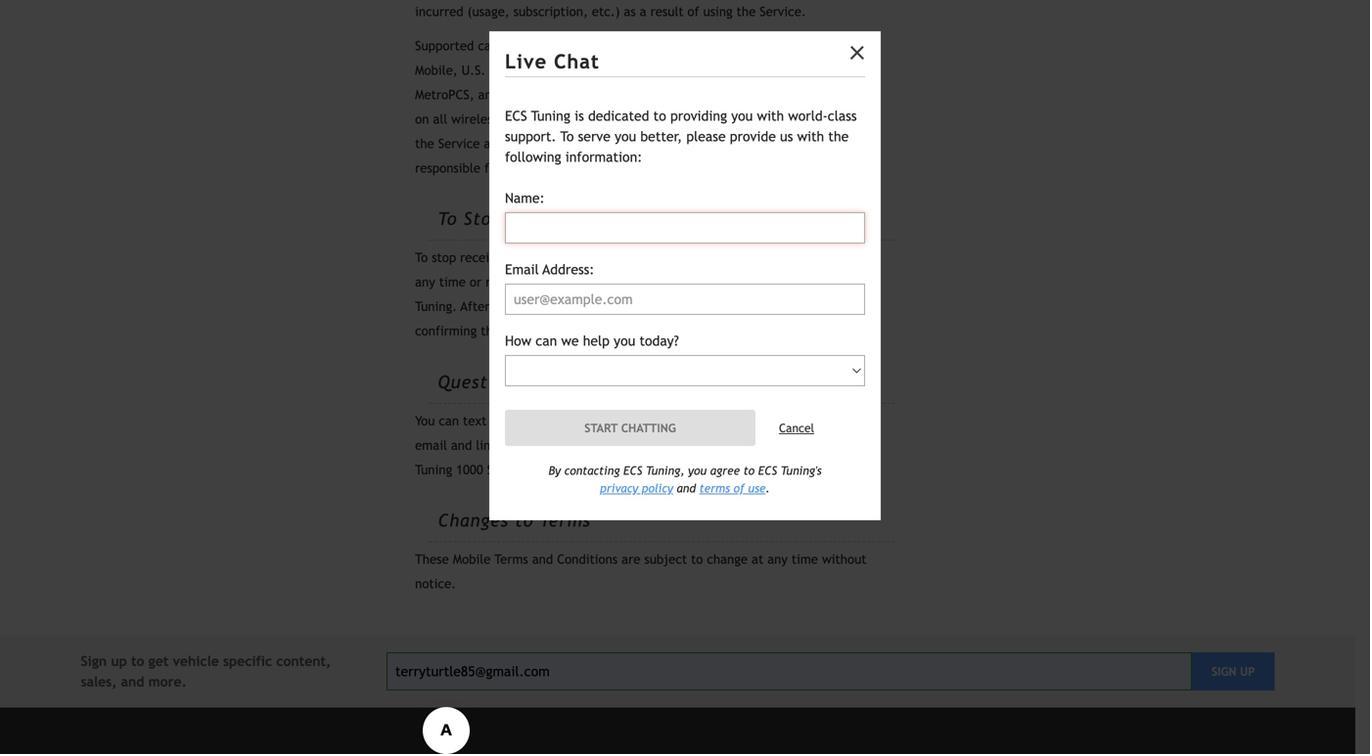 Task type: describe. For each thing, give the bounding box(es) containing it.
at up tuning's
[[817, 438, 828, 453]]

reply
[[486, 275, 515, 290]]

ecs up .
[[759, 464, 778, 478]]

seville
[[487, 462, 525, 478]]

by contacting ecs tuning, you agree to ecs tuning's privacy policy and terms of use .
[[549, 464, 822, 495]]

terms for to
[[540, 510, 591, 531]]

and down remove
[[713, 136, 735, 151]]

0 vertical spatial with
[[757, 108, 784, 124]]

tuning, inside to stop receiving text messages from ecs tuning, text the word stop to 26979 any time or reply stop                   to any of the text messages you have received from ecs tuning. after texting stop to 26979,                   you will receive one additional message confirming that your request has been processed.
[[658, 250, 700, 266]]

1 horizontal spatial carriers.
[[635, 87, 684, 102]]

smaller
[[538, 87, 581, 102]]

messages.
[[794, 161, 852, 176]]

sign for sign up to get vehicle specific content, sales, and more.
[[81, 654, 107, 670]]

with inside you can text help for help at any time to 26979. this will provide you with an email and link                   to our customer service page. you can also contact us at ecs tuning 1000 seville rd wadsworth, oh.
[[826, 413, 851, 429]]

in
[[779, 161, 790, 176]]

1 horizontal spatial messages
[[658, 275, 712, 290]]

cricket,
[[542, 63, 588, 78]]

one
[[725, 299, 746, 314]]

support.
[[505, 129, 557, 144]]

supported
[[415, 38, 474, 53]]

email
[[505, 262, 539, 278]]

you down dedicated
[[615, 129, 637, 144]]

1 vertical spatial carriers.
[[502, 112, 551, 127]]

delivery,
[[672, 161, 721, 176]]

tuning up serve
[[580, 112, 617, 127]]

ecs down 26979
[[856, 275, 877, 290]]

up for sign up
[[1241, 665, 1256, 679]]

supported carriers are at & t, t-mobile, verizon wireless, sprint, boost, virgin mobile,                   u.s. cellular, cricket, alltel, cincinnati bell, cellcom, c-spire, ntelos, metropcs, and other                   smaller regional carriers. the service may not be available on all wireless carriers. ecs tuning                   may add or remove any wireless carrier from the service at any time without notice. ecs tuning and                   mobile carriers are not responsible for any undue delays, failure of delivery, or errors in messages.
[[415, 38, 881, 176]]

have
[[740, 275, 767, 290]]

terms for mobile
[[495, 552, 528, 567]]

for inside supported carriers are at & t, t-mobile, verizon wireless, sprint, boost, virgin mobile,                   u.s. cellular, cricket, alltel, cincinnati bell, cellcom, c-spire, ntelos, metropcs, and other                   smaller regional carriers. the service may not be available on all wireless carriers. ecs tuning                   may add or remove any wireless carrier from the service at any time without notice. ecs tuning and                   mobile carriers are not responsible for any undue delays, failure of delivery, or errors in messages.
[[485, 161, 501, 176]]

to inside ecs tuning is dedicated to providing you with world-class support. to serve you better, please provide us with the following information:
[[561, 129, 574, 144]]

receive
[[679, 299, 721, 314]]

1 vertical spatial with
[[798, 129, 825, 144]]

tuning, inside by contacting ecs tuning, you agree to ecs tuning's privacy policy and terms of use .
[[646, 464, 685, 478]]

from inside supported carriers are at & t, t-mobile, verizon wireless, sprint, boost, virgin mobile,                   u.s. cellular, cricket, alltel, cincinnati bell, cellcom, c-spire, ntelos, metropcs, and other                   smaller regional carriers. the service may not be available on all wireless carriers. ecs tuning                   may add or remove any wireless carrier from the service at any time without notice. ecs tuning and                   mobile carriers are not responsible for any undue delays, failure of delivery, or errors in messages.
[[854, 112, 881, 127]]

you up one at top
[[716, 275, 736, 290]]

to inside by contacting ecs tuning, you agree to ecs tuning's privacy policy and terms of use .
[[744, 464, 755, 478]]

u.s.
[[462, 63, 486, 78]]

are inside these mobile terms and conditions are subject to change at any time without notice.
[[622, 552, 641, 567]]

notice. inside supported carriers are at & t, t-mobile, verizon wireless, sprint, boost, virgin mobile,                   u.s. cellular, cricket, alltel, cincinnati bell, cellcom, c-spire, ntelos, metropcs, and other                   smaller regional carriers. the service may not be available on all wireless carriers. ecs tuning                   may add or remove any wireless carrier from the service at any time without notice. ecs tuning and                   mobile carriers are not responsible for any undue delays, failure of delivery, or errors in messages.
[[603, 136, 644, 151]]

cancel
[[779, 422, 815, 435]]

can for how
[[536, 333, 557, 349]]

delays,
[[569, 161, 610, 176]]

1 vertical spatial mobile,
[[415, 63, 458, 78]]

to inside ecs tuning is dedicated to providing you with world-class support. to serve you better, please provide us with the following information:
[[654, 108, 667, 124]]

1 horizontal spatial mobile,
[[603, 38, 646, 53]]

this
[[702, 413, 725, 429]]

sales,
[[81, 674, 117, 690]]

available
[[828, 87, 880, 102]]

and inside these mobile terms and conditions are subject to change at any time without notice.
[[532, 552, 553, 567]]

and inside you can text help for help at any time to 26979. this will provide you with an email and link                   to our customer service page. you can also contact us at ecs tuning 1000 seville rd wadsworth, oh.
[[451, 438, 472, 453]]

all
[[433, 112, 448, 127]]

to left our
[[501, 438, 513, 453]]

to right changes
[[515, 510, 534, 531]]

tuning inside ecs tuning is dedicated to providing you with world-class support. to serve you better, please provide us with the following information:
[[531, 108, 571, 124]]

you inside by contacting ecs tuning, you agree to ecs tuning's privacy policy and terms of use .
[[688, 464, 707, 478]]

terms
[[700, 482, 730, 495]]

at
[[549, 38, 562, 53]]

.
[[766, 482, 770, 495]]

better,
[[641, 129, 683, 144]]

request
[[538, 324, 582, 339]]

to inside sign up to get vehicle specific content, sales, and more.
[[131, 654, 144, 670]]

service
[[597, 438, 638, 453]]

information:
[[566, 149, 643, 165]]

1 horizontal spatial service
[[547, 209, 610, 229]]

text down your name text field on the top of the page
[[704, 250, 728, 266]]

0 vertical spatial stop
[[788, 250, 816, 266]]

sprint,
[[753, 38, 792, 53]]

chat
[[554, 50, 600, 73]]

the up 26979,
[[607, 275, 627, 290]]

1 horizontal spatial not
[[853, 136, 872, 151]]

any inside you can text help for help at any time to 26979. this will provide you with an email and link                   to our customer service page. you can also contact us at ecs tuning 1000 seville rd wadsworth, oh.
[[589, 413, 609, 429]]

on
[[415, 112, 429, 127]]

help inside the live chat document
[[583, 333, 610, 349]]

undue
[[529, 161, 565, 176]]

ecs down smaller
[[555, 112, 576, 127]]

without inside supported carriers are at & t, t-mobile, verizon wireless, sprint, boost, virgin mobile,                   u.s. cellular, cricket, alltel, cincinnati bell, cellcom, c-spire, ntelos, metropcs, and other                   smaller regional carriers. the service may not be available on all wireless carriers. ecs tuning                   may add or remove any wireless carrier from the service at any time without notice. ecs tuning and                   mobile carriers are not responsible for any undue delays, failure of delivery, or errors in messages.
[[554, 136, 599, 151]]

spire,
[[791, 63, 825, 78]]

live
[[505, 50, 547, 73]]

will inside to stop receiving text messages from ecs tuning, text the word stop to 26979 any time or reply stop                   to any of the text messages you have received from ecs tuning. after texting stop to 26979,                   you will receive one additional message confirming that your request has been processed.
[[654, 299, 675, 314]]

page.
[[642, 438, 674, 453]]

help
[[491, 413, 520, 429]]

has
[[586, 324, 605, 339]]

also
[[726, 438, 749, 453]]

providing
[[671, 108, 728, 124]]

received
[[771, 275, 821, 290]]

to right 'email'
[[552, 275, 564, 290]]

tuning.
[[415, 299, 457, 314]]

user@example.com email field
[[505, 284, 866, 315]]

c-
[[779, 63, 791, 78]]

class
[[828, 108, 857, 124]]

&
[[566, 38, 575, 53]]

cellular,
[[490, 63, 538, 78]]

and down u.s.
[[478, 87, 499, 102]]

more.
[[148, 674, 187, 690]]

0 vertical spatial service
[[714, 87, 755, 102]]

mobile
[[453, 552, 491, 567]]

agree
[[711, 464, 740, 478]]

start
[[585, 422, 618, 435]]

0 horizontal spatial service
[[438, 136, 480, 151]]

will inside you can text help for help at any time to 26979. this will provide you with an email and link                   to our customer service page. you can also contact us at ecs tuning 1000 seville rd wadsworth, oh.
[[729, 413, 750, 429]]

any up "tuning."
[[415, 275, 435, 290]]

any down other
[[500, 136, 520, 151]]

tuning's
[[781, 464, 822, 478]]

ecs up "privacy policy" "link"
[[624, 464, 643, 478]]

26979.
[[660, 413, 698, 429]]

carrier
[[811, 112, 850, 127]]

get
[[149, 654, 169, 670]]

verizon
[[650, 38, 693, 53]]

the inside ecs tuning is dedicated to providing you with world-class support. to serve you better, please provide us with the following information:
[[829, 129, 849, 144]]

at up customer
[[573, 413, 585, 429]]

remove
[[689, 112, 732, 127]]

link
[[476, 438, 497, 453]]

tuning inside you can text help for help at any time to 26979. this will provide you with an email and link                   to our customer service page. you can also contact us at ecs tuning 1000 seville rd wadsworth, oh.
[[415, 462, 452, 478]]

additional
[[750, 299, 809, 314]]

regional
[[585, 87, 632, 102]]

tuning up 'delivery,'
[[672, 136, 710, 151]]

start chatting button
[[505, 410, 756, 446]]

use
[[748, 482, 766, 495]]

changes
[[438, 510, 509, 531]]

questions
[[438, 372, 523, 392]]

Email email field
[[387, 653, 1192, 691]]

oh.
[[620, 462, 642, 478]]

1 vertical spatial stop
[[519, 275, 548, 290]]

by
[[549, 464, 561, 478]]

how can we help you today?
[[505, 333, 679, 349]]

subject
[[645, 552, 687, 567]]

time inside to stop receiving text messages from ecs tuning, text the word stop to 26979 any time or reply stop                   to any of the text messages you have received from ecs tuning. after texting stop to 26979,                   you will receive one additional message confirming that your request has been processed.
[[439, 275, 466, 290]]

at inside supported carriers are at & t, t-mobile, verizon wireless, sprint, boost, virgin mobile,                   u.s. cellular, cricket, alltel, cincinnati bell, cellcom, c-spire, ntelos, metropcs, and other                   smaller regional carriers. the service may not be available on all wireless carriers. ecs tuning                   may add or remove any wireless carrier from the service at any time without notice. ecs tuning and                   mobile carriers are not responsible for any undue delays, failure of delivery, or errors in messages.
[[484, 136, 496, 151]]

text down to stop the service
[[517, 250, 541, 266]]

time inside supported carriers are at & t, t-mobile, verizon wireless, sprint, boost, virgin mobile,                   u.s. cellular, cricket, alltel, cincinnati bell, cellcom, c-spire, ntelos, metropcs, and other                   smaller regional carriers. the service may not be available on all wireless carriers. ecs tuning                   may add or remove any wireless carrier from the service at any time without notice. ecs tuning and                   mobile carriers are not responsible for any undue delays, failure of delivery, or errors in messages.
[[524, 136, 551, 151]]

serve
[[578, 129, 611, 144]]

dedicated
[[588, 108, 650, 124]]

0 horizontal spatial carriers
[[478, 38, 522, 53]]

2 horizontal spatial can
[[702, 438, 722, 453]]

cincinnati
[[631, 63, 689, 78]]

0 horizontal spatial not
[[787, 87, 806, 102]]

you up mobile
[[732, 108, 753, 124]]

the up have at the top of page
[[732, 250, 751, 266]]

t-
[[593, 38, 603, 53]]

is
[[575, 108, 584, 124]]

customer
[[540, 438, 594, 453]]

up for sign up to get vehicle specific content, sales, and more.
[[111, 654, 127, 670]]

text inside you can text help for help at any time to 26979. this will provide you with an email and link                   to our customer service page. you can also contact us at ecs tuning 1000 seville rd wadsworth, oh.
[[463, 413, 487, 429]]

help inside you can text help for help at any time to 26979. this will provide you with an email and link                   to our customer service page. you can also contact us at ecs tuning 1000 seville rd wadsworth, oh.
[[544, 413, 569, 429]]

mobile
[[738, 136, 778, 151]]



Task type: locate. For each thing, give the bounding box(es) containing it.
tuning, up "policy"
[[646, 464, 685, 478]]

contact
[[753, 438, 796, 453]]

the inside supported carriers are at & t, t-mobile, verizon wireless, sprint, boost, virgin mobile,                   u.s. cellular, cricket, alltel, cincinnati bell, cellcom, c-spire, ntelos, metropcs, and other                   smaller regional carriers. the service may not be available on all wireless carriers. ecs tuning                   may add or remove any wireless carrier from the service at any time without notice. ecs tuning and                   mobile carriers are not responsible for any undue delays, failure of delivery, or errors in messages.
[[415, 136, 434, 151]]

1 horizontal spatial us
[[800, 438, 813, 453]]

2 vertical spatial service
[[547, 209, 610, 229]]

stop
[[464, 209, 502, 229]]

1 horizontal spatial may
[[759, 87, 783, 102]]

up inside button
[[1241, 665, 1256, 679]]

message
[[813, 299, 861, 314]]

sign
[[81, 654, 107, 670], [1212, 665, 1237, 679]]

confirming
[[415, 324, 477, 339]]

0 vertical spatial to
[[561, 129, 574, 144]]

our
[[517, 438, 536, 453]]

world-
[[789, 108, 828, 124]]

to stop receiving text messages from ecs tuning, text the word stop to 26979 any time or reply stop                   to any of the text messages you have received from ecs tuning. after texting stop to 26979,                   you will receive one additional message confirming that your request has been processed.
[[415, 250, 877, 339]]

Your Name text field
[[505, 212, 866, 244]]

0 vertical spatial carriers.
[[635, 87, 684, 102]]

to for the
[[438, 209, 458, 229]]

of up 26979,
[[592, 275, 603, 290]]

the down on
[[415, 136, 434, 151]]

0 vertical spatial for
[[485, 161, 501, 176]]

at inside these mobile terms and conditions are subject to change at any time without notice.
[[752, 552, 764, 567]]

service up address:
[[547, 209, 610, 229]]

at right change
[[752, 552, 764, 567]]

2 horizontal spatial to
[[561, 129, 574, 144]]

stop up received at the top right of page
[[788, 250, 816, 266]]

you can text help for help at any time to 26979. this will provide you with an email and link                   to our customer service page. you can also contact us at ecs tuning 1000 seville rd wadsworth, oh.
[[415, 413, 869, 478]]

0 horizontal spatial sign
[[81, 654, 107, 670]]

sign up
[[1212, 665, 1256, 679]]

messages right 'email'
[[545, 250, 598, 266]]

of inside by contacting ecs tuning, you agree to ecs tuning's privacy policy and terms of use .
[[734, 482, 745, 495]]

live chat document
[[490, 31, 881, 521]]

1 horizontal spatial of
[[656, 161, 668, 176]]

us down the world-
[[780, 129, 793, 144]]

to left get
[[131, 654, 144, 670]]

to up the "use"
[[744, 464, 755, 478]]

1 vertical spatial terms
[[495, 552, 528, 567]]

text up been
[[630, 275, 654, 290]]

without inside these mobile terms and conditions are subject to change at any time without notice.
[[822, 552, 867, 567]]

with
[[757, 108, 784, 124], [798, 129, 825, 144], [826, 413, 851, 429]]

with down the world-
[[798, 129, 825, 144]]

0 horizontal spatial terms
[[495, 552, 528, 567]]

the inside supported carriers are at & t, t-mobile, verizon wireless, sprint, boost, virgin mobile,                   u.s. cellular, cricket, alltel, cincinnati bell, cellcom, c-spire, ntelos, metropcs, and other                   smaller regional carriers. the service may not be available on all wireless carriers. ecs tuning                   may add or remove any wireless carrier from the service at any time without notice. ecs tuning and                   mobile carriers are not responsible for any undue delays, failure of delivery, or errors in messages.
[[688, 87, 710, 102]]

1 horizontal spatial wireless
[[760, 112, 807, 127]]

tuning down email
[[415, 462, 452, 478]]

any up name: at the left top of page
[[505, 161, 525, 176]]

are
[[526, 38, 545, 53], [830, 136, 849, 151], [622, 552, 641, 567]]

1 vertical spatial carriers
[[782, 136, 826, 151]]

you up been
[[630, 299, 650, 314]]

you left an
[[801, 413, 822, 429]]

to
[[561, 129, 574, 144], [438, 209, 458, 229], [415, 250, 428, 266]]

notice. up "failure"
[[603, 136, 644, 151]]

1 horizontal spatial can
[[536, 333, 557, 349]]

0 vertical spatial carriers
[[478, 38, 522, 53]]

be
[[810, 87, 824, 102]]

1 vertical spatial not
[[853, 136, 872, 151]]

us inside you can text help for help at any time to 26979. this will provide you with an email and link                   to our customer service page. you can also contact us at ecs tuning 1000 seville rd wadsworth, oh.
[[800, 438, 813, 453]]

wireless up mobile
[[760, 112, 807, 127]]

responsible
[[415, 161, 481, 176]]

notice. inside these mobile terms and conditions are subject to change at any time without notice.
[[415, 577, 456, 592]]

provide up errors
[[730, 129, 776, 144]]

0 horizontal spatial mobile,
[[415, 63, 458, 78]]

the down carrier on the right top of page
[[829, 129, 849, 144]]

to up page.
[[644, 413, 656, 429]]

ecs
[[505, 108, 527, 124], [555, 112, 576, 127], [648, 136, 669, 151], [634, 250, 655, 266], [856, 275, 877, 290], [832, 438, 853, 453], [624, 464, 643, 478], [759, 464, 778, 478]]

ecs down other
[[505, 108, 527, 124]]

vehicle
[[173, 654, 219, 670]]

1 wireless from the left
[[451, 112, 498, 127]]

time up service
[[613, 413, 640, 429]]

notice. down these
[[415, 577, 456, 592]]

you up terms
[[688, 464, 707, 478]]

1 vertical spatial are
[[830, 136, 849, 151]]

1 vertical spatial notice.
[[415, 577, 456, 592]]

0 horizontal spatial or
[[470, 275, 482, 290]]

tuning down smaller
[[531, 108, 571, 124]]

may left add
[[621, 112, 644, 127]]

and inside by contacting ecs tuning, you agree to ecs tuning's privacy policy and terms of use .
[[677, 482, 696, 495]]

of right "failure"
[[656, 161, 668, 176]]

ntelos,
[[829, 63, 870, 78]]

2 vertical spatial can
[[702, 438, 722, 453]]

can down the this
[[702, 438, 722, 453]]

cellcom,
[[724, 63, 775, 78]]

receiving
[[460, 250, 513, 266]]

0 horizontal spatial you
[[415, 413, 435, 429]]

0 vertical spatial the
[[688, 87, 710, 102]]

2 horizontal spatial or
[[725, 161, 737, 176]]

0 vertical spatial or
[[673, 112, 685, 127]]

1 vertical spatial from
[[602, 250, 630, 266]]

stop up texting
[[519, 275, 548, 290]]

any up service
[[589, 413, 609, 429]]

2 wireless from the left
[[760, 112, 807, 127]]

may down the 'c-'
[[759, 87, 783, 102]]

the up providing at the top
[[688, 87, 710, 102]]

tuning
[[531, 108, 571, 124], [580, 112, 617, 127], [672, 136, 710, 151], [415, 462, 452, 478]]

any inside these mobile terms and conditions are subject to change at any time without notice.
[[768, 552, 788, 567]]

to left 26979
[[820, 250, 832, 266]]

not left be on the right of page
[[787, 87, 806, 102]]

word
[[755, 250, 784, 266]]

and left 'conditions'
[[532, 552, 553, 567]]

time inside you can text help for help at any time to 26979. this will provide you with an email and link                   to our customer service page. you can also contact us at ecs tuning 1000 seville rd wadsworth, oh.
[[613, 413, 640, 429]]

help right we on the left
[[583, 333, 610, 349]]

1 horizontal spatial you
[[678, 438, 698, 453]]

or up the after
[[470, 275, 482, 290]]

you up email
[[415, 413, 435, 429]]

the
[[829, 129, 849, 144], [415, 136, 434, 151], [732, 250, 751, 266], [607, 275, 627, 290]]

0 horizontal spatial wireless
[[451, 112, 498, 127]]

to stop the service
[[438, 209, 610, 229]]

carriers. up the support.
[[502, 112, 551, 127]]

chatting
[[621, 422, 676, 435]]

sign up to get vehicle specific content, sales, and more.
[[81, 654, 331, 690]]

0 horizontal spatial may
[[621, 112, 644, 127]]

time right change
[[792, 552, 819, 567]]

ecs down add
[[648, 136, 669, 151]]

text
[[517, 250, 541, 266], [704, 250, 728, 266], [630, 275, 654, 290], [463, 413, 487, 429]]

today?
[[640, 333, 679, 349]]

can inside the live chat document
[[536, 333, 557, 349]]

1 horizontal spatial are
[[622, 552, 641, 567]]

0 horizontal spatial without
[[554, 136, 599, 151]]

carriers. down cincinnati
[[635, 87, 684, 102]]

you inside you can text help for help at any time to 26979. this will provide you with an email and link                   to our customer service page. you can also contact us at ecs tuning 1000 seville rd wadsworth, oh.
[[801, 413, 822, 429]]

0 vertical spatial are
[[526, 38, 545, 53]]

0 vertical spatial will
[[654, 299, 675, 314]]

1 horizontal spatial carriers
[[782, 136, 826, 151]]

1 vertical spatial help
[[544, 413, 569, 429]]

please
[[687, 129, 726, 144]]

metropcs,
[[415, 87, 474, 102]]

failure
[[614, 161, 652, 176]]

1 horizontal spatial terms
[[540, 510, 591, 531]]

0 horizontal spatial can
[[439, 413, 459, 429]]

the down name: at the left top of page
[[509, 209, 541, 229]]

1 vertical spatial or
[[725, 161, 737, 176]]

add
[[648, 112, 670, 127]]

and left terms
[[677, 482, 696, 495]]

1 vertical spatial to
[[438, 209, 458, 229]]

will up the also
[[729, 413, 750, 429]]

live chat
[[505, 50, 600, 73]]

1 vertical spatial service
[[438, 136, 480, 151]]

wireless right the all
[[451, 112, 498, 127]]

are down carrier on the right top of page
[[830, 136, 849, 151]]

1 horizontal spatial the
[[688, 87, 710, 102]]

time inside these mobile terms and conditions are subject to change at any time without notice.
[[792, 552, 819, 567]]

start chatting
[[585, 422, 676, 435]]

1 horizontal spatial notice.
[[603, 136, 644, 151]]

0 horizontal spatial up
[[111, 654, 127, 670]]

email
[[415, 438, 447, 453]]

wadsworth,
[[548, 462, 616, 478]]

0 horizontal spatial with
[[757, 108, 784, 124]]

for left following
[[485, 161, 501, 176]]

policy
[[642, 482, 673, 495]]

2 horizontal spatial from
[[854, 112, 881, 127]]

0 horizontal spatial to
[[415, 250, 428, 266]]

wireless
[[451, 112, 498, 127], [760, 112, 807, 127]]

carriers down the world-
[[782, 136, 826, 151]]

for
[[485, 161, 501, 176], [524, 413, 540, 429]]

from right address:
[[602, 250, 630, 266]]

tuning,
[[658, 250, 700, 266], [646, 464, 685, 478]]

1 vertical spatial provide
[[754, 413, 798, 429]]

to inside these mobile terms and conditions are subject to change at any time without notice.
[[691, 552, 703, 567]]

provide inside ecs tuning is dedicated to providing you with world-class support. to serve you better, please provide us with the following information:
[[730, 129, 776, 144]]

0 vertical spatial messages
[[545, 250, 598, 266]]

will up processed.
[[654, 299, 675, 314]]

us inside ecs tuning is dedicated to providing you with world-class support. to serve you better, please provide us with the following information:
[[780, 129, 793, 144]]

up inside sign up to get vehicle specific content, sales, and more.
[[111, 654, 127, 670]]

0 horizontal spatial help
[[544, 413, 569, 429]]

1 vertical spatial tuning,
[[646, 464, 685, 478]]

you right has
[[614, 333, 636, 349]]

1 vertical spatial without
[[822, 552, 867, 567]]

ecs inside ecs tuning is dedicated to providing you with world-class support. to serve you better, please provide us with the following information:
[[505, 108, 527, 124]]

0 vertical spatial help
[[583, 333, 610, 349]]

time down stop
[[439, 275, 466, 290]]

are left the at
[[526, 38, 545, 53]]

1 horizontal spatial or
[[673, 112, 685, 127]]

or
[[673, 112, 685, 127], [725, 161, 737, 176], [470, 275, 482, 290]]

your
[[509, 324, 534, 339]]

terms of use link
[[700, 482, 766, 495]]

terms inside these mobile terms and conditions are subject to change at any time without notice.
[[495, 552, 528, 567]]

stop
[[432, 250, 456, 266]]

sign inside sign up to get vehicle specific content, sales, and more.
[[81, 654, 107, 670]]

2 horizontal spatial of
[[734, 482, 745, 495]]

you down 26979.
[[678, 438, 698, 453]]

service
[[714, 87, 755, 102], [438, 136, 480, 151], [547, 209, 610, 229]]

with left an
[[826, 413, 851, 429]]

or inside to stop receiving text messages from ecs tuning, text the word stop to 26979 any time or reply stop                   to any of the text messages you have received from ecs tuning. after texting stop to 26979,                   you will receive one additional message confirming that your request has been processed.
[[470, 275, 482, 290]]

2 vertical spatial or
[[470, 275, 482, 290]]

that
[[481, 324, 505, 339]]

0 vertical spatial us
[[780, 129, 793, 144]]

change
[[707, 552, 748, 567]]

provide
[[730, 129, 776, 144], [754, 413, 798, 429]]

1 vertical spatial us
[[800, 438, 813, 453]]

0 horizontal spatial notice.
[[415, 577, 456, 592]]

to up better,
[[654, 108, 667, 124]]

name:
[[505, 190, 545, 206]]

2 vertical spatial with
[[826, 413, 851, 429]]

of inside supported carriers are at & t, t-mobile, verizon wireless, sprint, boost, virgin mobile,                   u.s. cellular, cricket, alltel, cincinnati bell, cellcom, c-spire, ntelos, metropcs, and other                   smaller regional carriers. the service may not be available on all wireless carriers. ecs tuning                   may add or remove any wireless carrier from the service at any time without notice. ecs tuning and                   mobile carriers are not responsible for any undue delays, failure of delivery, or errors in messages.
[[656, 161, 668, 176]]

virgin
[[836, 38, 869, 53]]

you
[[415, 413, 435, 429], [678, 438, 698, 453]]

mobile, up alltel,
[[603, 38, 646, 53]]

for up our
[[524, 413, 540, 429]]

0 horizontal spatial for
[[485, 161, 501, 176]]

terms up 'conditions'
[[540, 510, 591, 531]]

can for you
[[439, 413, 459, 429]]

carriers
[[478, 38, 522, 53], [782, 136, 826, 151]]

0 vertical spatial without
[[554, 136, 599, 151]]

sign up button
[[1192, 653, 1275, 691]]

0 horizontal spatial the
[[509, 209, 541, 229]]

1 vertical spatial for
[[524, 413, 540, 429]]

1 vertical spatial can
[[439, 413, 459, 429]]

at left the support.
[[484, 136, 496, 151]]

can
[[536, 333, 557, 349], [439, 413, 459, 429], [702, 438, 722, 453]]

1 vertical spatial you
[[678, 438, 698, 453]]

sign for sign up
[[1212, 665, 1237, 679]]

to left 26979,
[[571, 299, 583, 314]]

from up message at the top
[[825, 275, 852, 290]]

provide up contact
[[754, 413, 798, 429]]

0 vertical spatial you
[[415, 413, 435, 429]]

service up responsible at the top left
[[438, 136, 480, 151]]

tuning, down your name text field on the top of the page
[[658, 250, 700, 266]]

2 horizontal spatial are
[[830, 136, 849, 151]]

changes to terms
[[438, 510, 591, 531]]

stop
[[788, 250, 816, 266], [519, 275, 548, 290], [539, 299, 568, 314]]

26979
[[836, 250, 870, 266]]

any up 26979,
[[568, 275, 588, 290]]

to inside to stop receiving text messages from ecs tuning, text the word stop to 26979 any time or reply stop                   to any of the text messages you have received from ecs tuning. after texting stop to 26979,                   you will receive one additional message confirming that your request has been processed.
[[415, 250, 428, 266]]

bell,
[[693, 63, 720, 78]]

0 vertical spatial from
[[854, 112, 881, 127]]

mobile,
[[603, 38, 646, 53], [415, 63, 458, 78]]

and inside sign up to get vehicle specific content, sales, and more.
[[121, 674, 144, 690]]

boost,
[[796, 38, 832, 53]]

can up email
[[439, 413, 459, 429]]

with up mobile
[[757, 108, 784, 124]]

1 horizontal spatial sign
[[1212, 665, 1237, 679]]

0 vertical spatial of
[[656, 161, 668, 176]]

and right sales,
[[121, 674, 144, 690]]

us down the cancel
[[800, 438, 813, 453]]

sign inside button
[[1212, 665, 1237, 679]]

2 horizontal spatial service
[[714, 87, 755, 102]]

these
[[415, 552, 449, 567]]

and left link
[[451, 438, 472, 453]]

0 horizontal spatial are
[[526, 38, 545, 53]]

stop up request
[[539, 299, 568, 314]]

or right add
[[673, 112, 685, 127]]

0 horizontal spatial us
[[780, 129, 793, 144]]

content,
[[276, 654, 331, 670]]

are left subject
[[622, 552, 641, 567]]

any up mobile
[[736, 112, 756, 127]]

wireless,
[[696, 38, 749, 53]]

2 vertical spatial from
[[825, 275, 852, 290]]

2 vertical spatial are
[[622, 552, 641, 567]]

of
[[656, 161, 668, 176], [592, 275, 603, 290], [734, 482, 745, 495]]

0 vertical spatial tuning,
[[658, 250, 700, 266]]

1 horizontal spatial with
[[798, 129, 825, 144]]

may
[[759, 87, 783, 102], [621, 112, 644, 127]]

for inside you can text help for help at any time to 26979. this will provide you with an email and link                   to our customer service page. you can also contact us at ecs tuning 1000 seville rd wadsworth, oh.
[[524, 413, 540, 429]]

provide inside you can text help for help at any time to 26979. this will provide you with an email and link                   to our customer service page. you can also contact us at ecs tuning 1000 seville rd wadsworth, oh.
[[754, 413, 798, 429]]

ecs down your name text field on the top of the page
[[634, 250, 655, 266]]

live chat dialog
[[0, 0, 1371, 755]]

0 horizontal spatial will
[[654, 299, 675, 314]]

1 vertical spatial will
[[729, 413, 750, 429]]

0 horizontal spatial messages
[[545, 250, 598, 266]]

cancel link
[[779, 420, 815, 437]]

2 vertical spatial of
[[734, 482, 745, 495]]

errors
[[741, 161, 775, 176]]

ecs right contact
[[832, 438, 853, 453]]

to for receiving
[[415, 250, 428, 266]]

ecs inside you can text help for help at any time to 26979. this will provide you with an email and link                   to our customer service page. you can also contact us at ecs tuning 1000 seville rd wadsworth, oh.
[[832, 438, 853, 453]]

time
[[524, 136, 551, 151], [439, 275, 466, 290], [613, 413, 640, 429], [792, 552, 819, 567]]

2 vertical spatial stop
[[539, 299, 568, 314]]

to
[[654, 108, 667, 124], [820, 250, 832, 266], [552, 275, 564, 290], [571, 299, 583, 314], [644, 413, 656, 429], [501, 438, 513, 453], [744, 464, 755, 478], [515, 510, 534, 531], [691, 552, 703, 567], [131, 654, 144, 670]]

1 horizontal spatial for
[[524, 413, 540, 429]]

of inside to stop receiving text messages from ecs tuning, text the word stop to 26979 any time or reply stop                   to any of the text messages you have received from ecs tuning. after texting stop to 26979,                   you will receive one additional message confirming that your request has been processed.
[[592, 275, 603, 290]]

0 vertical spatial may
[[759, 87, 783, 102]]

messages up receive
[[658, 275, 712, 290]]

1 horizontal spatial will
[[729, 413, 750, 429]]

terms
[[540, 510, 591, 531], [495, 552, 528, 567]]

address:
[[543, 262, 595, 278]]

of left the "use"
[[734, 482, 745, 495]]

without
[[554, 136, 599, 151], [822, 552, 867, 567]]

how
[[505, 333, 532, 349]]

carriers.
[[635, 87, 684, 102], [502, 112, 551, 127]]

0 horizontal spatial from
[[602, 250, 630, 266]]

alltel,
[[591, 63, 627, 78]]

0 vertical spatial provide
[[730, 129, 776, 144]]

mobile, down supported
[[415, 63, 458, 78]]

1 vertical spatial may
[[621, 112, 644, 127]]

1000
[[456, 462, 483, 478]]

0 vertical spatial can
[[536, 333, 557, 349]]



Task type: vqa. For each thing, say whether or not it's contained in the screenshot.
2nd FREE from the top of the page
no



